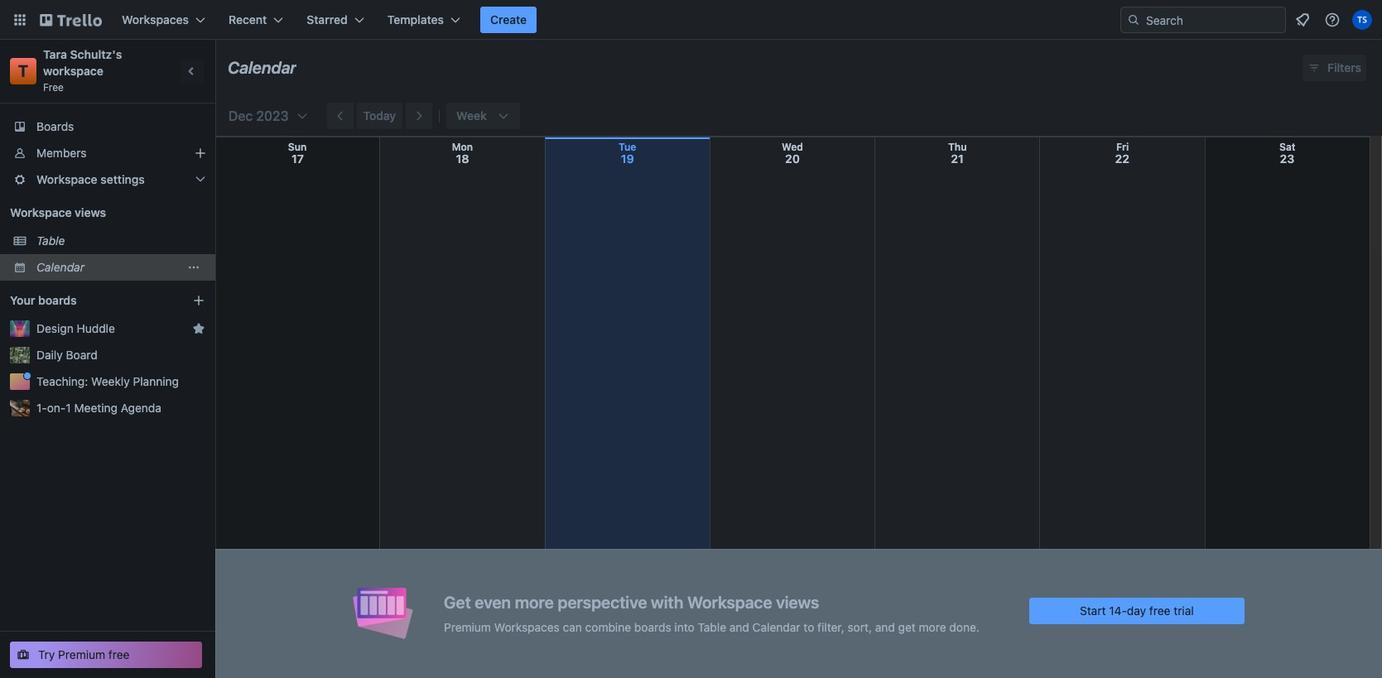 Task type: vqa. For each thing, say whether or not it's contained in the screenshot.
the bottommost Business Icon
no



Task type: describe. For each thing, give the bounding box(es) containing it.
workspace
[[43, 64, 104, 78]]

2 and from the left
[[876, 620, 896, 634]]

into
[[675, 620, 695, 634]]

today
[[363, 109, 396, 123]]

boards
[[36, 119, 74, 133]]

weekly
[[91, 375, 130, 389]]

done.
[[950, 620, 980, 634]]

with
[[651, 593, 684, 612]]

try
[[38, 648, 55, 662]]

templates
[[388, 12, 444, 27]]

week button
[[447, 103, 520, 129]]

sun
[[288, 141, 307, 153]]

free
[[43, 81, 64, 94]]

table inside get even more perspective with workspace views premium workspaces can combine boards into table and calendar to filter, sort, and get more done.
[[698, 620, 727, 634]]

design huddle
[[36, 321, 115, 336]]

workspaces inside popup button
[[122, 12, 189, 27]]

starred
[[307, 12, 348, 27]]

t
[[18, 61, 28, 80]]

huddle
[[77, 321, 115, 336]]

your boards
[[10, 293, 77, 307]]

start 14-day free trial link
[[1030, 598, 1245, 624]]

settings
[[101, 172, 145, 186]]

design
[[36, 321, 74, 336]]

daily board
[[36, 348, 98, 362]]

add board image
[[192, 294, 205, 307]]

search image
[[1128, 13, 1141, 27]]

create button
[[481, 7, 537, 33]]

workspace inside get even more perspective with workspace views premium workspaces can combine boards into table and calendar to filter, sort, and get more done.
[[688, 593, 773, 612]]

members
[[36, 146, 87, 160]]

dec 2023
[[229, 109, 289, 123]]

sat
[[1280, 141, 1296, 153]]

filters
[[1328, 60, 1362, 75]]

0 horizontal spatial views
[[75, 205, 106, 220]]

thu
[[949, 141, 967, 153]]

workspaces inside get even more perspective with workspace views premium workspaces can combine boards into table and calendar to filter, sort, and get more done.
[[494, 620, 560, 634]]

17
[[292, 152, 304, 166]]

perspective
[[558, 593, 647, 612]]

0 notifications image
[[1293, 10, 1313, 30]]

workspace settings button
[[0, 167, 215, 193]]

20
[[786, 152, 800, 166]]

daily board link
[[36, 347, 205, 364]]

1 vertical spatial more
[[919, 620, 947, 634]]

Calendar text field
[[228, 52, 297, 84]]

back to home image
[[40, 7, 102, 33]]

dec
[[229, 109, 253, 123]]

starred button
[[297, 7, 374, 33]]

board
[[66, 348, 98, 362]]

sort,
[[848, 620, 873, 634]]

boards inside your boards with 4 items element
[[38, 293, 77, 307]]

18
[[456, 152, 470, 166]]

filters button
[[1303, 55, 1367, 81]]

1
[[66, 401, 71, 415]]

your boards with 4 items element
[[10, 291, 167, 311]]

tara schultz (taraschultz7) image
[[1353, 10, 1373, 30]]

workspace views
[[10, 205, 106, 220]]

t link
[[10, 58, 36, 85]]

tara schultz's workspace free
[[43, 47, 125, 94]]

get
[[899, 620, 916, 634]]

table inside the 'table' link
[[36, 234, 65, 248]]

0 horizontal spatial calendar
[[36, 260, 85, 274]]

1-on-1 meeting agenda
[[36, 401, 161, 415]]

fri
[[1117, 141, 1129, 153]]

wed
[[782, 141, 804, 153]]

calendar inside get even more perspective with workspace views premium workspaces can combine boards into table and calendar to filter, sort, and get more done.
[[753, 620, 801, 634]]

table link
[[36, 233, 205, 249]]

planning
[[133, 375, 179, 389]]

premium inside get even more perspective with workspace views premium workspaces can combine boards into table and calendar to filter, sort, and get more done.
[[444, 620, 491, 634]]

2023
[[256, 109, 289, 123]]

start 14-day free trial
[[1080, 604, 1195, 618]]

members link
[[0, 140, 215, 167]]

today button
[[357, 103, 403, 129]]

agenda
[[121, 401, 161, 415]]

teaching:
[[36, 375, 88, 389]]

dec 2023 button
[[222, 103, 309, 129]]

calendar link
[[36, 259, 179, 276]]

recent
[[229, 12, 267, 27]]

recent button
[[219, 7, 294, 33]]

teaching: weekly planning
[[36, 375, 179, 389]]



Task type: locate. For each thing, give the bounding box(es) containing it.
1 horizontal spatial and
[[876, 620, 896, 634]]

1 horizontal spatial table
[[698, 620, 727, 634]]

primary element
[[0, 0, 1383, 40]]

0 vertical spatial more
[[515, 593, 554, 612]]

views up to
[[776, 593, 820, 612]]

table down workspace views
[[36, 234, 65, 248]]

0 horizontal spatial more
[[515, 593, 554, 612]]

create
[[491, 12, 527, 27]]

your
[[10, 293, 35, 307]]

1 vertical spatial workspaces
[[494, 620, 560, 634]]

0 horizontal spatial and
[[730, 620, 750, 634]]

day
[[1128, 604, 1147, 618]]

0 vertical spatial premium
[[444, 620, 491, 634]]

try premium free
[[38, 648, 130, 662]]

0 horizontal spatial premium
[[58, 648, 105, 662]]

22
[[1116, 152, 1130, 166]]

even
[[475, 593, 511, 612]]

0 horizontal spatial table
[[36, 234, 65, 248]]

open information menu image
[[1325, 12, 1341, 28]]

daily
[[36, 348, 63, 362]]

19
[[621, 152, 635, 166]]

1 horizontal spatial calendar
[[228, 58, 297, 77]]

more right 'even'
[[515, 593, 554, 612]]

21
[[952, 152, 964, 166]]

on-
[[47, 401, 66, 415]]

premium right try
[[58, 648, 105, 662]]

workspaces button
[[112, 7, 215, 33]]

try premium free button
[[10, 642, 202, 669]]

design huddle link
[[36, 321, 186, 337]]

workspace down workspace settings at left
[[10, 205, 72, 220]]

boards link
[[0, 114, 215, 140]]

tara
[[43, 47, 67, 61]]

workspace inside dropdown button
[[36, 172, 97, 186]]

mon
[[452, 141, 473, 153]]

tara schultz's workspace link
[[43, 47, 125, 78]]

can
[[563, 620, 582, 634]]

0 horizontal spatial boards
[[38, 293, 77, 307]]

free
[[1150, 604, 1171, 618], [108, 648, 130, 662]]

0 vertical spatial calendar
[[228, 58, 297, 77]]

and right into
[[730, 620, 750, 634]]

boards inside get even more perspective with workspace views premium workspaces can combine boards into table and calendar to filter, sort, and get more done.
[[635, 620, 672, 634]]

premium inside try premium free button
[[58, 648, 105, 662]]

and
[[730, 620, 750, 634], [876, 620, 896, 634]]

0 vertical spatial free
[[1150, 604, 1171, 618]]

and left get
[[876, 620, 896, 634]]

week
[[457, 109, 487, 123]]

0 vertical spatial workspaces
[[122, 12, 189, 27]]

1 horizontal spatial premium
[[444, 620, 491, 634]]

views
[[75, 205, 106, 220], [776, 593, 820, 612]]

workspace for workspace views
[[10, 205, 72, 220]]

views down workspace settings at left
[[75, 205, 106, 220]]

1-
[[36, 401, 47, 415]]

0 horizontal spatial workspaces
[[122, 12, 189, 27]]

0 vertical spatial views
[[75, 205, 106, 220]]

get even more perspective with workspace views premium workspaces can combine boards into table and calendar to filter, sort, and get more done.
[[444, 593, 980, 634]]

workspace navigation collapse icon image
[[181, 60, 204, 83]]

2 vertical spatial calendar
[[753, 620, 801, 634]]

boards down with at the bottom left
[[635, 620, 672, 634]]

teaching: weekly planning link
[[36, 374, 205, 390]]

1-on-1 meeting agenda link
[[36, 400, 205, 417]]

premium
[[444, 620, 491, 634], [58, 648, 105, 662]]

1 vertical spatial free
[[108, 648, 130, 662]]

calendar left to
[[753, 620, 801, 634]]

boards up 'design'
[[38, 293, 77, 307]]

views inside get even more perspective with workspace views premium workspaces can combine boards into table and calendar to filter, sort, and get more done.
[[776, 593, 820, 612]]

schultz's
[[70, 47, 122, 61]]

start
[[1080, 604, 1107, 618]]

workspace up into
[[688, 593, 773, 612]]

free right day
[[1150, 604, 1171, 618]]

workspace actions menu image
[[187, 261, 201, 274]]

calendar down recent popup button
[[228, 58, 297, 77]]

1 vertical spatial calendar
[[36, 260, 85, 274]]

workspace
[[36, 172, 97, 186], [10, 205, 72, 220], [688, 593, 773, 612]]

calendar
[[228, 58, 297, 77], [36, 260, 85, 274], [753, 620, 801, 634]]

1 horizontal spatial free
[[1150, 604, 1171, 618]]

workspaces up workspace navigation collapse icon
[[122, 12, 189, 27]]

free inside button
[[108, 648, 130, 662]]

0 horizontal spatial free
[[108, 648, 130, 662]]

workspace settings
[[36, 172, 145, 186]]

1 horizontal spatial boards
[[635, 620, 672, 634]]

Search field
[[1141, 7, 1286, 32]]

get
[[444, 593, 471, 612]]

filter,
[[818, 620, 845, 634]]

1 horizontal spatial more
[[919, 620, 947, 634]]

free right try
[[108, 648, 130, 662]]

workspaces down 'even'
[[494, 620, 560, 634]]

premium down get
[[444, 620, 491, 634]]

trial
[[1174, 604, 1195, 618]]

1 vertical spatial premium
[[58, 648, 105, 662]]

1 vertical spatial table
[[698, 620, 727, 634]]

templates button
[[378, 7, 471, 33]]

boards
[[38, 293, 77, 307], [635, 620, 672, 634]]

meeting
[[74, 401, 118, 415]]

2 vertical spatial workspace
[[688, 593, 773, 612]]

0 vertical spatial boards
[[38, 293, 77, 307]]

1 and from the left
[[730, 620, 750, 634]]

1 vertical spatial views
[[776, 593, 820, 612]]

1 horizontal spatial workspaces
[[494, 620, 560, 634]]

workspace for workspace settings
[[36, 172, 97, 186]]

1 horizontal spatial views
[[776, 593, 820, 612]]

14-
[[1110, 604, 1128, 618]]

calendar up your boards
[[36, 260, 85, 274]]

1 vertical spatial workspace
[[10, 205, 72, 220]]

workspaces
[[122, 12, 189, 27], [494, 620, 560, 634]]

workspace down members
[[36, 172, 97, 186]]

table right into
[[698, 620, 727, 634]]

1 vertical spatial boards
[[635, 620, 672, 634]]

table
[[36, 234, 65, 248], [698, 620, 727, 634]]

combine
[[586, 620, 631, 634]]

tue
[[619, 141, 637, 153]]

0 vertical spatial table
[[36, 234, 65, 248]]

2 horizontal spatial calendar
[[753, 620, 801, 634]]

to
[[804, 620, 815, 634]]

more right get
[[919, 620, 947, 634]]

0 vertical spatial workspace
[[36, 172, 97, 186]]

23
[[1281, 152, 1295, 166]]

starred icon image
[[192, 322, 205, 336]]



